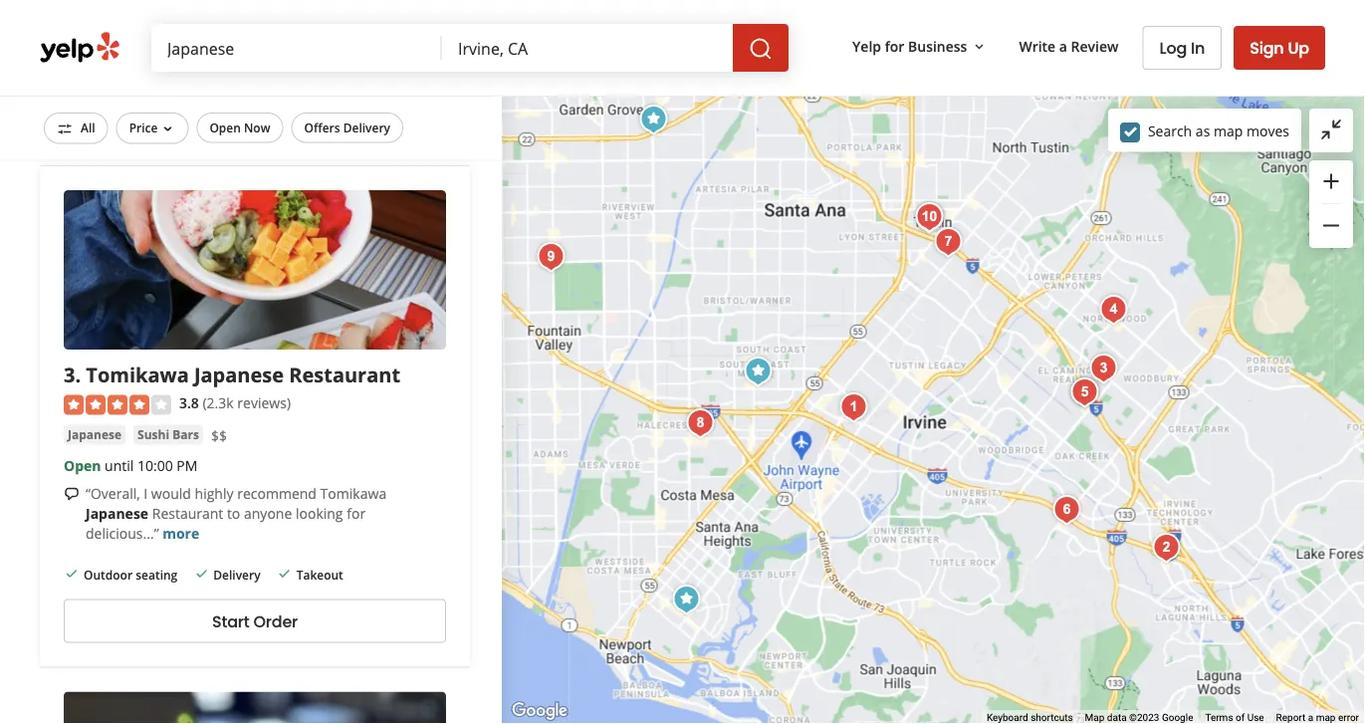 Task type: describe. For each thing, give the bounding box(es) containing it.
2:00
[[137, 18, 165, 37]]

write a review link
[[1012, 28, 1127, 64]]

sushi bars link
[[134, 425, 203, 445]]

"and
[[86, 46, 117, 65]]

moves
[[1247, 121, 1290, 140]]

open now button
[[197, 113, 283, 143]]

highly
[[195, 484, 234, 503]]

terms
[[1206, 712, 1234, 724]]

0 horizontal spatial tomikawa
[[86, 361, 189, 388]]

map
[[1086, 712, 1105, 724]]

log in link
[[1143, 26, 1223, 70]]

search as map moves
[[1149, 121, 1290, 140]]

poke tiki image
[[667, 580, 707, 620]]

this
[[251, 66, 275, 85]]

error
[[1339, 712, 1360, 724]]

terms of use link
[[1206, 712, 1265, 724]]

if
[[149, 46, 157, 65]]

map region
[[314, 29, 1366, 724]]

map for error
[[1317, 712, 1337, 724]]

yelp
[[853, 36, 882, 55]]

outdoor for delivery
[[84, 566, 133, 583]]

now
[[244, 120, 270, 136]]

more for food
[[325, 66, 362, 85]]

search image
[[749, 37, 773, 61]]

16 checkmark v2 image for delivery
[[64, 566, 80, 582]]

16 chevron down v2 image
[[972, 39, 988, 55]]

16 speech v2 image for "overall,
[[64, 486, 80, 502]]

yelp for business button
[[845, 28, 996, 64]]

start order
[[212, 610, 298, 633]]

in
[[1192, 37, 1206, 59]]

japanese button
[[64, 425, 126, 445]]

1 horizontal spatial restaurant
[[289, 361, 401, 388]]

terms of use
[[1206, 712, 1265, 724]]

write a review
[[1020, 36, 1119, 55]]

©2023
[[1130, 712, 1160, 724]]

seating for delivery
[[136, 566, 178, 583]]

report a map error
[[1277, 712, 1360, 724]]

all
[[81, 120, 95, 136]]

use
[[1248, 712, 1265, 724]]

collapse map image
[[1320, 117, 1344, 141]]

japanese link
[[64, 425, 126, 445]]

level
[[362, 46, 392, 65]]

start order link
[[64, 600, 446, 643]]

offers
[[304, 120, 340, 136]]

more link for food
[[325, 66, 362, 85]]

open until 2:00 pm
[[64, 18, 190, 37]]

like
[[188, 46, 210, 65]]

3 . tomikawa japanese restaurant
[[64, 361, 401, 388]]

price button
[[116, 113, 189, 144]]

yoshinoya image
[[634, 100, 674, 139]]

open for open until 10:00 pm
[[64, 456, 101, 475]]

open until 10:00 pm
[[64, 456, 198, 475]]

place."
[[279, 66, 322, 85]]

for inside restaurant to anyone looking for delicious..."
[[347, 504, 366, 523]]

seating for takeout
[[136, 108, 178, 125]]

data
[[1108, 712, 1127, 724]]

sushi
[[138, 426, 169, 443]]

16 checkmark v2 image for takeout
[[277, 566, 293, 582]]

sign up
[[1251, 36, 1310, 59]]

delivery inside button
[[343, 120, 391, 136]]

taiko image
[[1066, 373, 1105, 412]]

report a map error link
[[1277, 712, 1360, 724]]

open now
[[210, 120, 270, 136]]

taiko image
[[1066, 373, 1105, 412]]

keyboard
[[987, 712, 1029, 724]]

business
[[909, 36, 968, 55]]

10:00
[[137, 456, 173, 475]]

fukada image
[[1147, 528, 1187, 568]]

i
[[144, 484, 148, 503]]

kin izakaya by kei concepts image
[[532, 237, 571, 277]]

Near text field
[[458, 37, 717, 59]]

16 speech v2 image for "and
[[64, 48, 80, 64]]

a for write
[[1060, 36, 1068, 55]]

kitajima sushi & thai image
[[910, 198, 950, 238]]

outdoor for takeout
[[84, 108, 133, 125]]

zoom out image
[[1320, 214, 1344, 238]]

japanese up 3.8 (2.3k reviews)
[[194, 361, 284, 388]]

review
[[1072, 36, 1119, 55]]

0 horizontal spatial takeout
[[213, 108, 261, 125]]

more link for restaurant
[[163, 524, 199, 543]]

any
[[335, 46, 358, 65]]

outdoor seating for delivery
[[84, 566, 178, 583]]

search
[[1149, 121, 1193, 140]]

tomikawa japanese restaurant link
[[86, 361, 401, 388]]



Task type: vqa. For each thing, say whether or not it's contained in the screenshot.
4.7 star rating image at top left
no



Task type: locate. For each thing, give the bounding box(es) containing it.
16 speech v2 image
[[64, 48, 80, 64], [64, 486, 80, 502]]

map data ©2023 google
[[1086, 712, 1194, 724]]

tomikawa up 3.8 star rating image
[[86, 361, 189, 388]]

more link down any
[[325, 66, 362, 85]]

1 seating from the top
[[136, 108, 178, 125]]

a right report
[[1309, 712, 1314, 724]]

1 vertical spatial tomikawa
[[320, 484, 387, 503]]

0 vertical spatial open
[[64, 18, 101, 37]]

restaurant up reviews)
[[289, 361, 401, 388]]

pm for open until 10:00 pm
[[177, 456, 198, 475]]

0 vertical spatial restaurant
[[289, 361, 401, 388]]

restaurant down 'would'
[[152, 504, 223, 523]]

1 vertical spatial 16 speech v2 image
[[64, 486, 80, 502]]

0 vertical spatial for
[[885, 36, 905, 55]]

16 filter v2 image
[[57, 121, 73, 137]]

for inside button
[[885, 36, 905, 55]]

outdoor seating down whatsoever,
[[84, 108, 178, 125]]

delivery up the start
[[213, 566, 261, 583]]

2 until from the top
[[105, 456, 134, 475]]

0 vertical spatial until
[[105, 18, 134, 37]]

1 vertical spatial for
[[347, 504, 366, 523]]

open left now
[[210, 120, 241, 136]]

price
[[129, 120, 158, 136]]

anyone
[[244, 504, 292, 523]]

keyboard shortcuts button
[[987, 711, 1074, 724]]

"overall, i would highly recommend tomikawa japanese
[[86, 484, 387, 523]]

1 horizontal spatial map
[[1317, 712, 1337, 724]]

more for restaurant
[[163, 524, 199, 543]]

for right yelp at the right
[[885, 36, 905, 55]]

0 vertical spatial seating
[[136, 108, 178, 125]]

looking
[[296, 504, 343, 523]]

restaurant
[[289, 361, 401, 388], [152, 504, 223, 523]]

bars
[[173, 426, 199, 443]]

love
[[221, 66, 248, 85]]

more link
[[325, 66, 362, 85], [163, 524, 199, 543]]

.
[[75, 361, 81, 388]]

a right the write
[[1060, 36, 1068, 55]]

japanese inside '"overall, i would highly recommend tomikawa japanese'
[[86, 504, 149, 523]]

open
[[64, 18, 101, 37], [210, 120, 241, 136], [64, 456, 101, 475]]

16 speech v2 image left "overall,
[[64, 486, 80, 502]]

more down 'would'
[[163, 524, 199, 543]]

"and yes, if you like japanese
[[86, 46, 277, 65]]

0 horizontal spatial restaurant
[[152, 504, 223, 523]]

restaurant to anyone looking for delicious..."
[[86, 504, 366, 543]]

delicious..."
[[86, 524, 159, 543]]

sign
[[1251, 36, 1285, 59]]

0 vertical spatial more link
[[325, 66, 362, 85]]

open down japanese link
[[64, 456, 101, 475]]

as
[[1196, 121, 1211, 140]]

0 vertical spatial 16 speech v2 image
[[64, 48, 80, 64]]

16 checkmark v2 image
[[194, 566, 210, 582], [277, 566, 293, 582]]

16 checkmark v2 image down restaurant to anyone looking for delicious..."
[[194, 566, 210, 582]]

hako image
[[1094, 290, 1134, 330]]

3.8 star rating image
[[64, 395, 171, 415]]

0 vertical spatial pm
[[169, 18, 190, 37]]

16 speech v2 image left "and
[[64, 48, 80, 64]]

log in
[[1160, 37, 1206, 59]]

outdoor
[[84, 108, 133, 125], [84, 566, 133, 583]]

tomikawa inside '"overall, i would highly recommend tomikawa japanese'
[[320, 484, 387, 503]]

food on any level whatsoever, you will love this place."
[[86, 46, 392, 85]]

food
[[281, 46, 311, 65]]

sign up link
[[1235, 26, 1326, 70]]

0 vertical spatial you
[[161, 46, 185, 65]]

1 horizontal spatial for
[[885, 36, 905, 55]]

1 horizontal spatial delivery
[[343, 120, 391, 136]]

japanese up love
[[214, 46, 277, 65]]

seating down whatsoever,
[[136, 108, 178, 125]]

outdoor seating down delicious..."
[[84, 566, 178, 583]]

3.8
[[179, 393, 199, 412]]

Find text field
[[167, 37, 426, 59]]

delivery right 'offers'
[[343, 120, 391, 136]]

reviews)
[[237, 393, 291, 412]]

1 horizontal spatial tomikawa
[[320, 484, 387, 503]]

panera bread image
[[739, 352, 779, 392]]

order
[[254, 610, 298, 633]]

pm for open until 2:00 pm
[[169, 18, 190, 37]]

16 checkmark v2 image
[[64, 108, 80, 124], [194, 108, 210, 124], [64, 566, 80, 582]]

open for open until 2:00 pm
[[64, 18, 101, 37]]

map
[[1214, 121, 1244, 140], [1317, 712, 1337, 724]]

0 horizontal spatial more link
[[163, 524, 199, 543]]

None field
[[167, 37, 426, 59], [458, 37, 717, 59]]

restaurant inside restaurant to anyone looking for delicious..."
[[152, 504, 223, 523]]

1 vertical spatial outdoor
[[84, 566, 133, 583]]

all button
[[44, 113, 108, 144]]

0 horizontal spatial map
[[1214, 121, 1244, 140]]

more down any
[[325, 66, 362, 85]]

1 vertical spatial more
[[163, 524, 199, 543]]

zoom in image
[[1320, 169, 1344, 193]]

0 horizontal spatial none field
[[167, 37, 426, 59]]

google
[[1163, 712, 1194, 724]]

shortcuts
[[1031, 712, 1074, 724]]

2 outdoor from the top
[[84, 566, 133, 583]]

until for until 10:00 pm
[[105, 456, 134, 475]]

delivery
[[343, 120, 391, 136], [213, 566, 261, 583]]

16 checkmark v2 image for delivery
[[194, 566, 210, 582]]

pm down the bars
[[177, 456, 198, 475]]

0 vertical spatial outdoor seating
[[84, 108, 178, 125]]

1 horizontal spatial 16 checkmark v2 image
[[277, 566, 293, 582]]

filters group
[[40, 113, 408, 144]]

start
[[212, 610, 250, 633]]

(2.3k
[[203, 393, 234, 412]]

none field up yoshinoya icon
[[458, 37, 717, 59]]

o fine japanese cuisine image
[[1048, 490, 1088, 530]]

write
[[1020, 36, 1056, 55]]

until for until 2:00 pm
[[105, 18, 134, 37]]

0 vertical spatial outdoor
[[84, 108, 133, 125]]

on
[[314, 46, 331, 65]]

16 chevron down v2 image
[[160, 121, 176, 137]]

2 outdoor seating from the top
[[84, 566, 178, 583]]

until up "overall,
[[105, 456, 134, 475]]

3.8 (2.3k reviews)
[[179, 393, 291, 412]]

0 vertical spatial a
[[1060, 36, 1068, 55]]

log
[[1160, 37, 1188, 59]]

1 none field from the left
[[167, 37, 426, 59]]

16 checkmark v2 image up order
[[277, 566, 293, 582]]

tanakaya image
[[910, 197, 950, 237]]

offers delivery
[[304, 120, 391, 136]]

1 vertical spatial seating
[[136, 566, 178, 583]]

map right as
[[1214, 121, 1244, 140]]

up
[[1289, 36, 1310, 59]]

to
[[227, 504, 240, 523]]

3
[[64, 361, 75, 388]]

until
[[105, 18, 134, 37], [105, 456, 134, 475]]

1 horizontal spatial none field
[[458, 37, 717, 59]]

pm right 2:00
[[169, 18, 190, 37]]

none field find
[[167, 37, 426, 59]]

1 vertical spatial open
[[210, 120, 241, 136]]

0 horizontal spatial for
[[347, 504, 366, 523]]

takeout down looking
[[297, 566, 344, 583]]

2 16 checkmark v2 image from the left
[[277, 566, 293, 582]]

japanese down 3.8 star rating image
[[68, 426, 122, 443]]

japanese inside "button"
[[68, 426, 122, 443]]

whatsoever,
[[86, 66, 165, 85]]

sushi bars button
[[134, 425, 203, 445]]

1 vertical spatial pm
[[177, 456, 198, 475]]

outdoor seating
[[84, 108, 178, 125], [84, 566, 178, 583]]

1 vertical spatial takeout
[[297, 566, 344, 583]]

a for report
[[1309, 712, 1314, 724]]

takeout down love
[[213, 108, 261, 125]]

1 horizontal spatial more link
[[325, 66, 362, 85]]

2 none field from the left
[[458, 37, 717, 59]]

outdoor down whatsoever,
[[84, 108, 133, 125]]

0 vertical spatial tomikawa
[[86, 361, 189, 388]]

of
[[1236, 712, 1246, 724]]

2 16 speech v2 image from the top
[[64, 486, 80, 502]]

1 outdoor seating from the top
[[84, 108, 178, 125]]

for right looking
[[347, 504, 366, 523]]

1 16 speech v2 image from the top
[[64, 48, 80, 64]]

2 seating from the top
[[136, 566, 178, 583]]

more
[[325, 66, 362, 85], [163, 524, 199, 543]]

0 horizontal spatial delivery
[[213, 566, 261, 583]]

1 vertical spatial more link
[[163, 524, 199, 543]]

outdoor down delicious..."
[[84, 566, 133, 583]]

0 vertical spatial takeout
[[213, 108, 261, 125]]

none field the near
[[458, 37, 717, 59]]

1 horizontal spatial more
[[325, 66, 362, 85]]

tomikawa up looking
[[320, 484, 387, 503]]

1 until from the top
[[105, 18, 134, 37]]

offers delivery button
[[291, 113, 404, 143]]

1 horizontal spatial a
[[1309, 712, 1314, 724]]

more link down 'would'
[[163, 524, 199, 543]]

None search field
[[151, 24, 793, 72]]

16 checkmark v2 image for takeout
[[64, 108, 80, 124]]

map left error
[[1317, 712, 1337, 724]]

0 vertical spatial more
[[325, 66, 362, 85]]

0 vertical spatial delivery
[[343, 120, 391, 136]]

0 horizontal spatial more
[[163, 524, 199, 543]]

"overall,
[[86, 484, 140, 503]]

tomikawa japanese restaurant image
[[1085, 349, 1124, 389]]

keyboard shortcuts
[[987, 712, 1074, 724]]

open inside button
[[210, 120, 241, 136]]

google image
[[507, 698, 573, 724]]

0 horizontal spatial a
[[1060, 36, 1068, 55]]

seating down delicious..."
[[136, 566, 178, 583]]

will
[[196, 66, 217, 85]]

izakaya habuya okinawan dining image
[[929, 222, 969, 262]]

1 vertical spatial you
[[168, 66, 192, 85]]

recommend
[[237, 484, 317, 503]]

yelp for business
[[853, 36, 968, 55]]

$$
[[211, 426, 227, 445]]

1 horizontal spatial takeout
[[297, 566, 344, 583]]

a
[[1060, 36, 1068, 55], [1309, 712, 1314, 724]]

outdoor seating for takeout
[[84, 108, 178, 125]]

group
[[1310, 160, 1354, 248]]

1 vertical spatial delivery
[[213, 566, 261, 583]]

1 16 checkmark v2 image from the left
[[194, 566, 210, 582]]

1 outdoor from the top
[[84, 108, 133, 125]]

0 vertical spatial map
[[1214, 121, 1244, 140]]

none field up place."
[[167, 37, 426, 59]]

0 horizontal spatial 16 checkmark v2 image
[[194, 566, 210, 582]]

yes,
[[120, 46, 145, 65]]

open for open now
[[210, 120, 241, 136]]

you down ""and yes, if you like japanese"
[[168, 66, 192, 85]]

1 vertical spatial restaurant
[[152, 504, 223, 523]]

1 vertical spatial map
[[1317, 712, 1337, 724]]

would
[[151, 484, 191, 503]]

seating
[[136, 108, 178, 125], [136, 566, 178, 583]]

1 vertical spatial a
[[1309, 712, 1314, 724]]

until up yes,
[[105, 18, 134, 37]]

japanese down "overall,
[[86, 504, 149, 523]]

report
[[1277, 712, 1306, 724]]

sushi bars
[[138, 426, 199, 443]]

1 vertical spatial outdoor seating
[[84, 566, 178, 583]]

tomikawa
[[86, 361, 189, 388], [320, 484, 387, 503]]

open up "and
[[64, 18, 101, 37]]

you inside the food on any level whatsoever, you will love this place."
[[168, 66, 192, 85]]

you right if
[[161, 46, 185, 65]]

1 vertical spatial until
[[105, 456, 134, 475]]

meiji seimen image
[[681, 404, 721, 443]]

map for moves
[[1214, 121, 1244, 140]]

izakaya osen - irvine image
[[834, 388, 874, 427]]

2 vertical spatial open
[[64, 456, 101, 475]]



